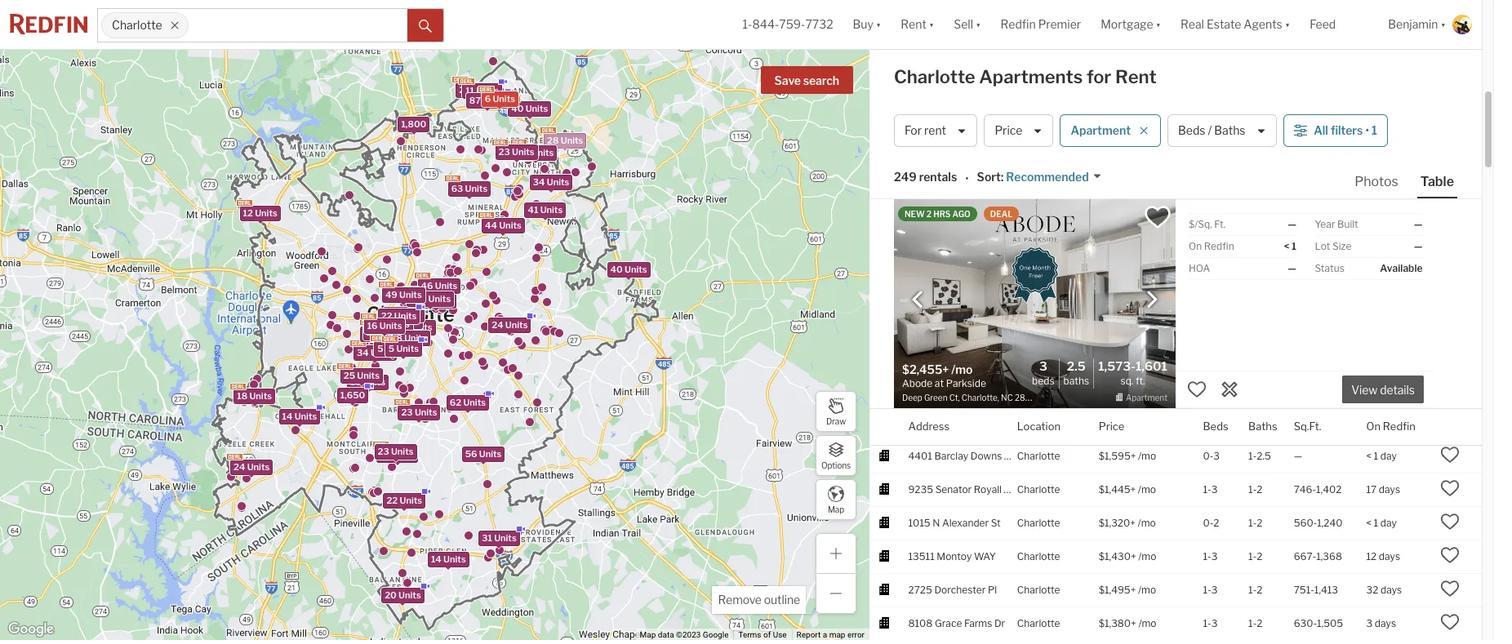Task type: locate. For each thing, give the bounding box(es) containing it.
6 day from the top
[[1381, 517, 1397, 529]]

map inside button
[[828, 504, 844, 514]]

charlotte for 2010 n brevard st
[[1017, 249, 1060, 261]]

price button up :
[[984, 114, 1054, 147]]

▾ inside sell ▾ dropdown button
[[976, 17, 981, 31]]

2 day from the top
[[1381, 249, 1397, 261]]

▾ right mortgage
[[1156, 17, 1161, 31]]

day down on redfin button at the bottom of the page
[[1381, 450, 1397, 462]]

/mo for 4401 barclay downs dr
[[1138, 450, 1156, 462]]

22 up 273 units
[[381, 310, 392, 322]]

598- down all on the right of page
[[1294, 148, 1317, 161]]

$1,430+ /mo
[[1099, 383, 1156, 395], [1099, 550, 1156, 562]]

▾ left old
[[929, 17, 934, 31]]

/mo for 9235 senator royall dr
[[1138, 483, 1156, 495]]

days for 609-1,133
[[1375, 48, 1396, 60]]

pl right harding at the right of the page
[[970, 115, 979, 127]]

— for built
[[1414, 218, 1423, 230]]

3 0-2 from the top
[[1203, 249, 1220, 261]]

remove outline button
[[712, 586, 806, 614]]

•
[[1366, 124, 1369, 137], [965, 171, 969, 185]]

2725 dorchester pl
[[908, 584, 997, 596]]

user photo image
[[1453, 15, 1472, 34]]

19
[[368, 328, 379, 340]]

day right view
[[1381, 383, 1397, 395]]

3 day from the top
[[1381, 383, 1397, 395]]

0 vertical spatial 1,368
[[1317, 249, 1343, 261]]

0 vertical spatial rd
[[994, 14, 1007, 27]]

1-3 for $1,737+ /mo
[[1203, 215, 1218, 228]]

price up $1,595+
[[1099, 419, 1125, 432]]

598- for 1,224
[[1294, 148, 1317, 161]]

< down 17
[[1366, 517, 1372, 529]]

▾ inside mortgage ▾ dropdown button
[[1156, 17, 1161, 31]]

1,370-1,599
[[1294, 14, 1349, 27]]

1-2 for 667-1,368
[[1249, 550, 1263, 562]]

pl for 1133 harding pl
[[970, 115, 979, 127]]

23 units
[[498, 146, 534, 158], [518, 146, 554, 158], [401, 406, 437, 418], [377, 445, 413, 456]]

6 < 1 day from the top
[[1366, 517, 1397, 529]]

1106 euclid ave
[[908, 182, 980, 194]]

$2,300+ /mo
[[1099, 14, 1158, 27]]

/mo for 2300 dunavant st
[[1136, 282, 1154, 294]]

$1,430+ down 1,573-
[[1099, 383, 1136, 395]]

1 < 1 day from the top
[[1366, 115, 1397, 127]]

1 day from the top
[[1381, 115, 1397, 127]]

1-3 for $1,430+ /mo
[[1203, 550, 1218, 562]]

old
[[936, 14, 951, 27]]

1 vertical spatial ave
[[963, 182, 980, 194]]

favorite this home image
[[1441, 9, 1460, 29], [1441, 177, 1460, 196], [1187, 380, 1207, 399], [1441, 512, 1460, 531], [1441, 545, 1460, 565], [1441, 612, 1460, 632]]

0 horizontal spatial price
[[995, 124, 1023, 137]]

1,413
[[1314, 584, 1338, 596]]

rentals
[[919, 170, 957, 184]]

— up < 1
[[1288, 218, 1297, 230]]

1 horizontal spatial baths
[[1214, 124, 1246, 137]]

0 vertical spatial 24 units
[[459, 84, 495, 95]]

address button
[[908, 408, 950, 445]]

1 0- from the top
[[1203, 48, 1214, 60]]

0- left baths button
[[1203, 416, 1214, 428]]

favorite this home image
[[1441, 43, 1460, 63], [1441, 445, 1460, 464], [1441, 478, 1460, 498], [1441, 579, 1460, 598]]

1 vertical spatial rent
[[1115, 66, 1157, 87]]

:
[[1001, 170, 1004, 184]]

41
[[527, 204, 538, 215]]

• for 249 rentals •
[[965, 171, 969, 185]]

1 horizontal spatial 34
[[533, 176, 545, 188]]

new
[[905, 209, 925, 219]]

3 inside 3 beds
[[1039, 359, 1047, 374]]

0 vertical spatial 14
[[282, 410, 292, 421]]

on redfin down $/sq. ft.
[[1189, 240, 1234, 252]]

▾ inside rent ▾ dropdown button
[[929, 17, 934, 31]]

0 vertical spatial 40
[[511, 103, 523, 114]]

249
[[894, 170, 917, 184]]

$1,430+ /mo up $1,495+ /mo
[[1099, 550, 1156, 562]]

ave right euclid
[[963, 182, 980, 194]]

1 horizontal spatial rent
[[1115, 66, 1157, 87]]

5 down 273 units
[[377, 342, 383, 354]]

0 horizontal spatial on redfin
[[1189, 240, 1234, 252]]

1 vertical spatial 28
[[1366, 148, 1379, 161]]

< for 598-1,368
[[1366, 249, 1372, 261]]

0 horizontal spatial 25
[[343, 370, 355, 381]]

1 vertical spatial 2300
[[908, 282, 934, 294]]

0- right $1,320+ /mo
[[1203, 517, 1214, 529]]

price up :
[[995, 124, 1023, 137]]

day up "28 days"
[[1381, 115, 1397, 127]]

1-3 for $1,495+ /mo
[[1203, 584, 1218, 596]]

2 vertical spatial baths
[[1249, 419, 1278, 432]]

2300 down 2010
[[908, 282, 934, 294]]

▾ inside buy ▾ dropdown button
[[876, 17, 881, 31]]

baths right /
[[1214, 124, 1246, 137]]

1 vertical spatial 598-
[[1294, 249, 1317, 261]]

4 ▾ from the left
[[1156, 17, 1161, 31]]

1-2 for 527-1,340
[[1249, 115, 1263, 127]]

2 5 from the left
[[388, 343, 394, 354]]

0 vertical spatial 15
[[386, 308, 396, 320]]

days
[[1374, 14, 1396, 27], [1375, 48, 1396, 60], [1381, 148, 1402, 161], [1386, 182, 1408, 194], [1379, 483, 1400, 495], [1379, 550, 1400, 562], [1381, 584, 1402, 596], [1375, 617, 1396, 629]]

charlotte for 2725 dorchester pl
[[1017, 584, 1060, 596]]

• inside 249 rentals •
[[965, 171, 969, 185]]

0 vertical spatial •
[[1366, 124, 1369, 137]]

charlotte for 2300 dunavant st
[[1017, 282, 1060, 294]]

1 horizontal spatial 14
[[431, 554, 441, 565]]

1-2 up the 1-2.5
[[1249, 416, 1263, 428]]

18
[[237, 390, 247, 401]]

2 vertical spatial beds
[[1203, 419, 1229, 432]]

hawfield
[[937, 215, 977, 228]]

1 horizontal spatial pl
[[988, 584, 997, 596]]

3 ▾ from the left
[[976, 17, 981, 31]]

alexander up montoy
[[942, 517, 989, 529]]

0 horizontal spatial rd
[[960, 383, 973, 395]]

on redfin down details
[[1366, 419, 1416, 432]]

0- down 'beds' button
[[1203, 450, 1214, 462]]

1 vertical spatial 40 units
[[610, 263, 647, 275]]

1 1,368 from the top
[[1317, 249, 1343, 261]]

4800 alexander valley dr
[[908, 349, 1026, 361]]

2 ▾ from the left
[[929, 17, 934, 31]]

map for map
[[828, 504, 844, 514]]

/mo for 2010 n brevard st
[[1138, 249, 1156, 261]]

st right "brevard"
[[982, 249, 992, 261]]

2 < 1 day from the top
[[1366, 249, 1397, 261]]

1 vertical spatial redfin
[[1204, 240, 1234, 252]]

st right the morehead
[[987, 316, 997, 328]]

273 units
[[363, 328, 404, 339]]

2 inside map region
[[389, 315, 395, 326]]

1 horizontal spatial 28
[[1366, 148, 1379, 161]]

1 vertical spatial map
[[640, 630, 656, 639]]

2 1-3 from the top
[[1203, 483, 1218, 495]]

favorite this home image for 32 days
[[1441, 579, 1460, 598]]

0 horizontal spatial 2.5
[[1067, 359, 1086, 374]]

527-1,340
[[1294, 115, 1342, 127]]

e
[[930, 316, 936, 328]]

map left data
[[640, 630, 656, 639]]

1015
[[908, 517, 931, 529]]

5 1-3 from the top
[[1203, 617, 1218, 629]]

deal
[[990, 209, 1013, 219]]

0 horizontal spatial 16
[[350, 376, 361, 388]]

filters
[[1331, 124, 1363, 137]]

2300 dunavant st
[[908, 282, 992, 294]]

49
[[385, 288, 397, 300]]

dr for royall
[[1004, 483, 1015, 495]]

remove
[[718, 593, 762, 607]]

n for brevard
[[934, 249, 942, 261]]

20
[[384, 589, 396, 601]]

31 units
[[481, 532, 516, 544]]

1 horizontal spatial 5
[[388, 343, 394, 354]]

0-2 for $1,599+ /mo
[[1203, 48, 1220, 60]]

favorite this home image down user photo
[[1441, 43, 1460, 63]]

0-2 for $1,299+ /mo
[[1203, 115, 1220, 127]]

1 horizontal spatial redfin
[[1204, 240, 1234, 252]]

4 < 1 day from the top
[[1366, 416, 1397, 428]]

4 1-3 from the top
[[1203, 584, 1218, 596]]

units
[[472, 84, 495, 95], [476, 85, 498, 96], [492, 93, 515, 104], [482, 94, 505, 105], [525, 103, 548, 114], [560, 134, 583, 146], [512, 146, 534, 158], [531, 146, 554, 158], [547, 176, 569, 188], [465, 182, 487, 194], [540, 204, 562, 215], [255, 207, 277, 218], [499, 219, 521, 231], [624, 263, 647, 275], [435, 280, 457, 291], [399, 288, 421, 300], [428, 293, 450, 305], [430, 295, 453, 306], [398, 308, 421, 320], [394, 310, 416, 322], [396, 315, 419, 326], [387, 318, 409, 329], [505, 319, 527, 331], [379, 320, 402, 331], [381, 320, 403, 332], [410, 321, 432, 333], [378, 326, 400, 338], [382, 328, 404, 339], [381, 328, 403, 340], [404, 332, 426, 343], [379, 337, 401, 348], [385, 342, 407, 354], [396, 343, 419, 354], [370, 347, 393, 358], [357, 370, 379, 381], [362, 376, 385, 388], [249, 390, 272, 401], [463, 396, 485, 408], [414, 406, 437, 418], [294, 410, 317, 421], [391, 445, 413, 456], [479, 448, 501, 459], [392, 449, 415, 460], [247, 461, 269, 472], [399, 494, 422, 506], [494, 532, 516, 544], [443, 554, 466, 565], [398, 589, 421, 601]]

2 horizontal spatial redfin
[[1383, 419, 1416, 432]]

605-1,473
[[1294, 416, 1342, 428]]

1 vertical spatial 34 units
[[356, 347, 393, 358]]

1 right filters
[[1374, 115, 1378, 127]]

15 units
[[386, 308, 421, 320], [367, 337, 401, 348]]

5 0- from the top
[[1203, 450, 1214, 462]]

days up photos
[[1381, 148, 1402, 161]]

1 1-3 from the top
[[1203, 215, 1218, 228]]

1-2 left x-out this home "icon"
[[1203, 383, 1217, 395]]

2 horizontal spatial 12 units
[[418, 295, 453, 306]]

0 horizontal spatial 5
[[377, 342, 383, 354]]

n right 2010
[[934, 249, 942, 261]]

4 favorite this home image from the top
[[1441, 579, 1460, 598]]

$1,430+ for 1-2
[[1099, 383, 1136, 395]]

0 vertical spatial ave
[[961, 81, 978, 94]]

days down the 7 days
[[1375, 48, 1396, 60]]

days right 7
[[1374, 14, 1396, 27]]

23 units left 62
[[401, 406, 437, 418]]

price inside button
[[995, 124, 1023, 137]]

$1,445+ /mo
[[1099, 483, 1156, 495]]

day up the available
[[1381, 249, 1397, 261]]

sell ▾ button
[[954, 0, 981, 49]]

days down 32 days
[[1375, 617, 1396, 629]]

1-3 for $1,380+ /mo
[[1203, 617, 1218, 629]]

1 vertical spatial on
[[1366, 419, 1381, 432]]

redfin down $/sq. ft.
[[1204, 240, 1234, 252]]

5 units down 39
[[388, 343, 419, 354]]

price button up $1,595+
[[1099, 408, 1125, 445]]

heading
[[902, 361, 1035, 404]]

charlotte for 1015 n alexander st
[[1017, 517, 1060, 529]]

▾ for sell ▾
[[976, 17, 981, 31]]

1 598- from the top
[[1294, 148, 1317, 161]]

1 vertical spatial 2.5
[[1257, 450, 1271, 462]]

st for brevard
[[982, 249, 992, 261]]

0 vertical spatial price button
[[984, 114, 1054, 147]]

2.5 right 3 beds
[[1067, 359, 1086, 374]]

1-2.5
[[1249, 450, 1271, 462]]

0 horizontal spatial redfin
[[1001, 17, 1036, 31]]

0-3 for 1-2
[[1203, 416, 1220, 428]]

168 days
[[1366, 182, 1408, 194]]

$1,430+ for 1-3
[[1099, 550, 1136, 562]]

1 vertical spatial baths
[[1064, 375, 1089, 387]]

size
[[1333, 240, 1352, 252]]

751-1,413
[[1294, 584, 1338, 596]]

options button
[[816, 435, 857, 476]]

day down 17 days
[[1381, 517, 1397, 529]]

1-2 for 605-1,473
[[1249, 416, 1263, 428]]

0- for $1,595+ /mo
[[1203, 450, 1214, 462]]

1 3 days from the top
[[1366, 48, 1396, 60]]

1-2 left 667-
[[1249, 550, 1263, 562]]

day down view details
[[1381, 416, 1397, 428]]

28 for 28 units
[[547, 134, 558, 146]]

3 1-3 from the top
[[1203, 550, 1218, 562]]

667-
[[1294, 550, 1316, 562]]

1133 harding pl
[[908, 115, 979, 127]]

6 0- from the top
[[1203, 517, 1214, 529]]

1 $1,430+ /mo from the top
[[1099, 383, 1156, 395]]

ft.
[[1214, 218, 1226, 230], [1136, 375, 1145, 387]]

1,368 down 1,240
[[1316, 550, 1342, 562]]

28 inside map region
[[547, 134, 558, 146]]

1-2 down the 1-2.5
[[1249, 483, 1263, 495]]

report a map error link
[[797, 630, 865, 639]]

0 vertical spatial 16
[[367, 320, 377, 331]]

n right 1015 at the right
[[933, 517, 940, 529]]

— down table button
[[1414, 218, 1423, 230]]

▾ for rent ▾
[[929, 17, 934, 31]]

dunavant
[[936, 282, 980, 294]]

x-out this home image
[[1220, 380, 1240, 399]]

1 inside button
[[1372, 124, 1377, 137]]

pl right dorchester
[[988, 584, 997, 596]]

google image
[[4, 619, 58, 640]]

3 days down the 7 days
[[1366, 48, 1396, 60]]

23 units down 28 units
[[518, 146, 554, 158]]

3 days down 32 days
[[1366, 617, 1396, 629]]

0 vertical spatial 3 days
[[1366, 48, 1396, 60]]

746-1,402
[[1294, 483, 1342, 495]]

1 left lot
[[1292, 240, 1297, 252]]

2 598- from the top
[[1294, 249, 1317, 261]]

2-
[[1203, 14, 1213, 27]]

< 1 day for 1,340
[[1366, 115, 1397, 127]]

0 horizontal spatial 24
[[233, 461, 245, 472]]

2 1,368 from the top
[[1316, 550, 1342, 562]]

— up the available
[[1414, 240, 1423, 252]]

rent down $1,599+ /mo
[[1115, 66, 1157, 87]]

on inside button
[[1366, 419, 1381, 432]]

1-2 for 630-1,505
[[1249, 617, 1263, 629]]

34 down 273
[[356, 347, 368, 358]]

2 0-2 from the top
[[1203, 115, 1220, 127]]

next button image
[[1144, 291, 1160, 307]]

2300 left the south
[[908, 48, 934, 60]]

0 vertical spatial 25
[[373, 318, 385, 329]]

benjamin
[[1388, 17, 1438, 31]]

5
[[377, 342, 383, 354], [388, 343, 394, 354]]

— for size
[[1414, 240, 1423, 252]]

3 0- from the top
[[1203, 249, 1214, 261]]

6 ▾ from the left
[[1441, 17, 1446, 31]]

34 up "41"
[[533, 176, 545, 188]]

2 $1,430+ from the top
[[1099, 550, 1136, 562]]

2 0- from the top
[[1203, 115, 1214, 127]]

1,340
[[1316, 115, 1342, 127]]

3 inside map region
[[373, 320, 379, 332]]

1,368 up status
[[1317, 249, 1343, 261]]

12
[[243, 207, 253, 218], [418, 295, 429, 306], [366, 326, 376, 338], [1366, 550, 1377, 562]]

dr for downs
[[1004, 450, 1015, 462]]

1,800
[[401, 118, 426, 130]]

1-2 left 630-
[[1249, 617, 1263, 629]]

1 right size
[[1374, 249, 1378, 261]]

/mo for 4928 old pineville rd
[[1140, 14, 1158, 27]]

2300 for 2300 south blvd
[[908, 48, 934, 60]]

2 favorite this home image from the top
[[1441, 445, 1460, 464]]

0 vertical spatial pl
[[970, 115, 979, 127]]

favorite this home image for 12 days
[[1441, 545, 1460, 565]]

34 units down "19"
[[356, 347, 393, 358]]

2 3 days from the top
[[1366, 617, 1396, 629]]

168
[[1366, 182, 1384, 194]]

1 for $1,320+
[[1374, 517, 1378, 529]]

< 1 day
[[1366, 115, 1397, 127], [1366, 249, 1397, 261], [1366, 383, 1397, 395], [1366, 416, 1397, 428], [1366, 450, 1397, 462], [1366, 517, 1397, 529]]

1 vertical spatial price button
[[1099, 408, 1125, 445]]

0 vertical spatial 14 units
[[282, 410, 317, 421]]

harding
[[932, 115, 968, 127]]

2 0-3 from the top
[[1203, 450, 1220, 462]]

dr right royall
[[1004, 483, 1015, 495]]

remove outline
[[718, 593, 800, 607]]

details
[[1380, 383, 1415, 397]]

photo of deep green ct, charlotte, nc 28269 image
[[894, 199, 1176, 408]]

2 $1,430+ /mo from the top
[[1099, 550, 1156, 562]]

0 horizontal spatial rent
[[901, 17, 927, 31]]

0- down the 2- at right
[[1203, 48, 1214, 60]]

0 horizontal spatial map
[[640, 630, 656, 639]]

dr for way
[[1002, 215, 1013, 228]]

beds inside button
[[1178, 124, 1206, 137]]

apartment
[[1071, 124, 1131, 137]]

1 horizontal spatial price button
[[1099, 408, 1125, 445]]

< 1 day for 1,240
[[1366, 517, 1397, 529]]

0 vertical spatial price
[[995, 124, 1023, 137]]

0 vertical spatial n
[[934, 249, 942, 261]]

1 vertical spatial rd
[[960, 383, 973, 395]]

23
[[498, 146, 510, 158], [518, 146, 529, 158], [401, 406, 412, 418], [377, 445, 389, 456]]

170 units
[[410, 293, 450, 305]]

0 vertical spatial map
[[828, 504, 844, 514]]

• right filters
[[1366, 124, 1369, 137]]

15 up "3 units"
[[386, 308, 396, 320]]

4 0-2 from the top
[[1203, 517, 1220, 529]]

1 horizontal spatial on redfin
[[1366, 419, 1416, 432]]

1-2 left 751-
[[1249, 584, 1263, 596]]

1,599
[[1323, 14, 1349, 27]]

map region
[[0, 0, 1018, 640]]

1 horizontal spatial price
[[1099, 419, 1125, 432]]

previous button image
[[910, 291, 926, 307]]

1 vertical spatial 16 units
[[350, 376, 385, 388]]

0 vertical spatial beds
[[1178, 124, 1206, 137]]

apartments
[[979, 66, 1083, 87]]

< down view
[[1366, 416, 1372, 428]]

1 favorite this home image from the top
[[1441, 43, 1460, 63]]

560-
[[1294, 517, 1317, 529]]

2 vertical spatial 24
[[233, 461, 245, 472]]

13511
[[908, 550, 935, 562]]

/mo for 2300 south blvd
[[1138, 48, 1156, 60]]

morehead
[[938, 316, 985, 328]]

22 down "10 units"
[[386, 494, 397, 506]]

1 ▾ from the left
[[876, 17, 881, 31]]

28 days
[[1366, 148, 1402, 161]]

alexander down the morehead
[[937, 349, 984, 361]]

rd
[[994, 14, 1007, 27], [960, 383, 973, 395]]

3 favorite this home image from the top
[[1441, 478, 1460, 498]]

1-2 left 560-
[[1249, 517, 1263, 529]]

charlotte for 4928 old pineville rd
[[1017, 14, 1060, 27]]

56 units
[[465, 448, 501, 459]]

$2,320+
[[1099, 81, 1137, 94]]

1,601
[[1136, 359, 1168, 374]]

on down view
[[1366, 419, 1381, 432]]

1 vertical spatial 12 units
[[418, 295, 453, 306]]

beds / baths
[[1178, 124, 1246, 137]]

< up 17
[[1366, 450, 1372, 462]]

0 vertical spatial redfin
[[1001, 17, 1036, 31]]

0- right remove apartment "icon"
[[1203, 115, 1214, 127]]

746-
[[1294, 483, 1316, 495]]

2.5 baths
[[1064, 359, 1089, 387]]

4 day from the top
[[1381, 416, 1397, 428]]

1 2300 from the top
[[908, 48, 934, 60]]

recommended button
[[1004, 169, 1102, 185]]

sort
[[977, 170, 1001, 184]]

$1,528+
[[1099, 249, 1136, 261]]

— down sq.ft. button
[[1294, 450, 1303, 462]]

• inside button
[[1366, 124, 1369, 137]]

2 vertical spatial 12 units
[[366, 326, 400, 338]]

map for map data ©2023 google
[[640, 630, 656, 639]]

0 vertical spatial 24
[[459, 84, 470, 95]]

1,368 for 598-
[[1317, 249, 1343, 261]]

1 vertical spatial 24
[[491, 319, 503, 331]]

1 left details
[[1374, 383, 1378, 395]]

0 horizontal spatial baths
[[1064, 375, 1089, 387]]

1 for $1,645+
[[1374, 416, 1378, 428]]

data
[[658, 630, 674, 639]]

0 horizontal spatial •
[[965, 171, 969, 185]]

remove charlotte image
[[170, 20, 180, 30]]

redfin premier
[[1001, 17, 1081, 31]]

1 vertical spatial ft.
[[1136, 375, 1145, 387]]

dr right valley
[[1015, 349, 1026, 361]]

▾ left user photo
[[1441, 17, 1446, 31]]

remove apartment image
[[1139, 126, 1149, 136]]

1 vertical spatial 0-3
[[1203, 450, 1220, 462]]

0 vertical spatial baths
[[1214, 124, 1246, 137]]

1 $1,430+ from the top
[[1099, 383, 1136, 395]]

13511 montoy way
[[908, 550, 996, 562]]

< 1 day for 1,473
[[1366, 416, 1397, 428]]

beds left 2.5 baths
[[1032, 375, 1055, 387]]

< right filters
[[1366, 115, 1372, 127]]

1 0-3 from the top
[[1203, 416, 1220, 428]]

buy ▾ button
[[843, 0, 891, 49]]

$1,430+ /mo down 1,573-
[[1099, 383, 1156, 395]]

2300 for 2300 dunavant st
[[908, 282, 934, 294]]

1 vertical spatial 1,368
[[1316, 550, 1342, 562]]

1 vertical spatial 3 days
[[1366, 617, 1396, 629]]

1,368 for 667-
[[1316, 550, 1342, 562]]

1 vertical spatial $1,430+
[[1099, 550, 1136, 562]]

0 vertical spatial rent
[[901, 17, 927, 31]]

None search field
[[189, 9, 407, 42]]

feed button
[[1300, 0, 1379, 49]]

0 vertical spatial 22 units
[[381, 310, 416, 322]]

1-3 for $1,445+ /mo
[[1203, 483, 1218, 495]]

15 down "3 units"
[[367, 337, 377, 348]]

pl for 2725 dorchester pl
[[988, 584, 997, 596]]

favorite this home image right 17 days
[[1441, 478, 1460, 498]]

1 vertical spatial 15
[[367, 337, 377, 348]]

0 vertical spatial 0-3
[[1203, 416, 1220, 428]]

5 day from the top
[[1381, 450, 1397, 462]]

667-1,368
[[1294, 550, 1342, 562]]

4800
[[908, 349, 935, 361]]

49 units
[[385, 288, 421, 300]]

1 horizontal spatial map
[[828, 504, 844, 514]]

0 horizontal spatial 28
[[547, 134, 558, 146]]

1 down view details
[[1374, 416, 1378, 428]]

map down the options
[[828, 504, 844, 514]]

1 0-2 from the top
[[1203, 48, 1220, 60]]

1-2 right beds / baths
[[1249, 115, 1263, 127]]

1-2 for 609-1,133
[[1249, 48, 1263, 60]]

598- up status
[[1294, 249, 1317, 261]]

2 2300 from the top
[[908, 282, 934, 294]]

days right 17
[[1379, 483, 1400, 495]]

< right size
[[1366, 249, 1372, 261]]

0 horizontal spatial 34 units
[[356, 347, 393, 358]]

16 units
[[367, 320, 402, 331], [350, 376, 385, 388]]

beds down x-out this home "icon"
[[1203, 419, 1229, 432]]

0 horizontal spatial 15
[[367, 337, 377, 348]]

submit search image
[[419, 19, 432, 32]]

20 units
[[384, 589, 421, 601]]

days right 32
[[1381, 584, 1402, 596]]

249 rentals •
[[894, 170, 969, 185]]

charlotte for 8108 grace farms dr
[[1017, 617, 1060, 629]]

1 horizontal spatial 34 units
[[533, 176, 569, 188]]

ave right seigle on the top right of page
[[961, 81, 978, 94]]

5 ▾ from the left
[[1285, 17, 1290, 31]]

0 vertical spatial 2300
[[908, 48, 934, 60]]

0-3 down 'beds' button
[[1203, 450, 1220, 462]]

benjamin ▾
[[1388, 17, 1446, 31]]

redfin down details
[[1383, 419, 1416, 432]]

/mo for 1133 harding pl
[[1138, 115, 1156, 127]]

1 horizontal spatial •
[[1366, 124, 1369, 137]]

/mo for 16311 hawfield way dr
[[1137, 215, 1155, 228]]

report
[[797, 630, 821, 639]]



Task type: vqa. For each thing, say whether or not it's contained in the screenshot.
5th THE 0-
yes



Task type: describe. For each thing, give the bounding box(es) containing it.
all
[[1314, 124, 1328, 137]]

17 days
[[1366, 483, 1400, 495]]

ave for 1106 euclid ave
[[963, 182, 980, 194]]

0 vertical spatial 22
[[381, 310, 392, 322]]

favorite this home image for < 1 day
[[1441, 512, 1460, 531]]

$1,430+ /mo for 1-2
[[1099, 383, 1156, 395]]

feed
[[1310, 17, 1336, 31]]

brevard
[[944, 249, 980, 261]]

charlotte for 309 e morehead st
[[1017, 316, 1060, 328]]

way
[[974, 550, 996, 562]]

1 horizontal spatial ft.
[[1214, 218, 1226, 230]]

st right 'dunavant'
[[982, 282, 992, 294]]

days for 598-1,224
[[1381, 148, 1402, 161]]

1 vertical spatial alexander
[[942, 517, 989, 529]]

0 vertical spatial 15 units
[[386, 308, 421, 320]]

▾ for benjamin ▾
[[1441, 17, 1446, 31]]

recommended
[[1006, 170, 1089, 184]]

$1,631+ /mo
[[1099, 282, 1154, 294]]

1 for $1,595+
[[1374, 450, 1378, 462]]

days for 751-1,413
[[1381, 584, 1402, 596]]

0 horizontal spatial 34
[[356, 347, 368, 358]]

273
[[363, 328, 380, 339]]

save search button
[[761, 66, 853, 94]]

2010
[[908, 249, 932, 261]]

1 vertical spatial 25 units
[[343, 370, 379, 381]]

< for —
[[1366, 450, 1372, 462]]

sq.
[[1121, 375, 1134, 387]]

error
[[848, 630, 865, 639]]

charlotte for 1106 euclid ave
[[1017, 182, 1060, 194]]

senator
[[935, 483, 972, 495]]

6
[[484, 93, 490, 104]]

$1,737+ /mo
[[1099, 215, 1155, 228]]

8108
[[908, 617, 933, 629]]

2010 n brevard st
[[908, 249, 992, 261]]

/mo for 225 rhyne rd
[[1138, 383, 1156, 395]]

ft. inside 1,573-1,601 sq. ft.
[[1136, 375, 1145, 387]]

/mo for 1115 seigle ave
[[1139, 81, 1157, 94]]

12 days
[[1366, 550, 1400, 562]]

sell
[[954, 17, 973, 31]]

favorite this home image for 7 days
[[1441, 9, 1460, 29]]

0- for $1,320+ /mo
[[1203, 517, 1214, 529]]

28 for 28 days
[[1366, 148, 1379, 161]]

days for 1,370-1,599
[[1374, 14, 1396, 27]]

/mo for 13511 montoy way
[[1138, 550, 1156, 562]]

0 vertical spatial 34 units
[[533, 176, 569, 188]]

view details link
[[1342, 374, 1424, 404]]

0 vertical spatial on
[[1189, 240, 1202, 252]]

1-2 for 751-1,413
[[1249, 584, 1263, 596]]

of
[[763, 630, 771, 639]]

1-844-759-7732 link
[[743, 17, 833, 31]]

1133
[[908, 115, 930, 127]]

1 5 from the left
[[377, 342, 383, 354]]

23 units down 6 units
[[498, 146, 534, 158]]

560-1,240
[[1294, 517, 1343, 529]]

1 5 units from the left
[[377, 342, 407, 354]]

1 for $1,528+
[[1374, 249, 1378, 261]]

1,650
[[340, 389, 365, 400]]

1 vertical spatial 16
[[350, 376, 361, 388]]

/mo for 2725 dorchester pl
[[1138, 584, 1156, 596]]

for rent
[[905, 124, 946, 137]]

9235 senator royall dr charlotte
[[908, 483, 1060, 495]]

1 horizontal spatial 2.5
[[1257, 450, 1271, 462]]

charlotte for 4800 alexander valley dr
[[1017, 349, 1060, 361]]

0 horizontal spatial 12 units
[[243, 207, 277, 218]]

1 horizontal spatial 25
[[373, 318, 385, 329]]

$1,495+
[[1099, 584, 1136, 596]]

0 vertical spatial 25 units
[[373, 318, 409, 329]]

a
[[823, 630, 827, 639]]

dr for farms
[[994, 617, 1005, 629]]

16311 hawfield way dr charlotte
[[908, 215, 1060, 228]]

days for 667-1,368
[[1379, 550, 1400, 562]]

4 0- from the top
[[1203, 416, 1214, 428]]

1 horizontal spatial 16
[[367, 320, 377, 331]]

$1,430+ /mo for 1-3
[[1099, 550, 1156, 562]]

0- for $1,528+ /mo
[[1203, 249, 1214, 261]]

46 units
[[421, 280, 457, 291]]

1 horizontal spatial 40 units
[[610, 263, 647, 275]]

3 days for 630-1,505
[[1366, 617, 1396, 629]]

0- for $1,599+ /mo
[[1203, 48, 1214, 60]]

real estate agents ▾ button
[[1171, 0, 1300, 49]]

< left 598-1,368
[[1284, 240, 1290, 252]]

charlotte for 1115 seigle ave
[[1017, 81, 1060, 94]]

$1,299+
[[1099, 115, 1136, 127]]

0 vertical spatial 16 units
[[367, 320, 402, 331]]

2250 hawkins st
[[908, 416, 986, 428]]

sell ▾ button
[[944, 0, 991, 49]]

▾ inside "real estate agents ▾" link
[[1285, 17, 1290, 31]]

1,573-
[[1098, 359, 1136, 374]]

1 vertical spatial 14
[[431, 554, 441, 565]]

1 for $1,430+
[[1374, 383, 1378, 395]]

/mo for 1015 n alexander st
[[1138, 517, 1156, 529]]

$1,460+
[[1099, 349, 1136, 361]]

search
[[803, 73, 839, 87]]

0 horizontal spatial 14 units
[[282, 410, 317, 421]]

0 horizontal spatial price button
[[984, 114, 1054, 147]]

new 2 hrs ago
[[905, 209, 971, 219]]

options
[[821, 460, 851, 470]]

0 horizontal spatial 40
[[511, 103, 523, 114]]

87
[[469, 94, 481, 105]]

0- for $1,299+ /mo
[[1203, 115, 1214, 127]]

day for 1,368
[[1381, 249, 1397, 261]]

1115
[[908, 81, 928, 94]]

photos button
[[1352, 173, 1417, 197]]

$2,320+ /mo
[[1099, 81, 1157, 94]]

23 units left the 56
[[377, 445, 413, 456]]

days for 746-1,402
[[1379, 483, 1400, 495]]

/mo for 8108 grace farms dr
[[1139, 617, 1157, 629]]

dr for valley
[[1015, 349, 1026, 361]]

2 vertical spatial redfin
[[1383, 419, 1416, 432]]

hrs
[[933, 209, 951, 219]]

44
[[485, 219, 497, 231]]

sq.ft.
[[1294, 419, 1322, 432]]

redfin premier button
[[991, 0, 1091, 49]]

1-2 for 598-1,368
[[1249, 249, 1263, 261]]

st for alexander
[[991, 517, 1001, 529]]

44 units
[[485, 219, 521, 231]]

309
[[908, 316, 928, 328]]

< for 560-1,240
[[1366, 517, 1372, 529]]

759-
[[779, 17, 805, 31]]

1 for $1,299+
[[1374, 115, 1378, 127]]

$1,445+
[[1099, 483, 1136, 495]]

$/sq.
[[1189, 218, 1212, 230]]

225
[[908, 383, 927, 395]]

2.5 inside 2.5 baths
[[1067, 359, 1086, 374]]

$1,660+
[[1099, 148, 1137, 161]]

1 horizontal spatial 12 units
[[366, 326, 400, 338]]

/mo for 4800 alexander valley dr
[[1139, 349, 1157, 361]]

address
[[908, 419, 950, 432]]

favorite this home image for 168 days
[[1441, 177, 1460, 196]]

▾ for buy ▾
[[876, 17, 881, 31]]

on redfin button
[[1366, 408, 1416, 445]]

1 vertical spatial beds
[[1032, 375, 1055, 387]]

$1,629+
[[1099, 316, 1136, 328]]

baths inside button
[[1214, 124, 1246, 137]]

609-1,133
[[1294, 48, 1341, 60]]

charlotte for 13511 montoy way
[[1017, 550, 1060, 562]]

favorite this home image for 3 days
[[1441, 43, 1460, 63]]

day for 1,473
[[1381, 416, 1397, 428]]

0 horizontal spatial 40 units
[[511, 103, 548, 114]]

favorite this home image for < 1 day
[[1441, 445, 1460, 464]]

1,473
[[1317, 416, 1342, 428]]

google
[[703, 630, 729, 639]]

favorite button checkbox
[[1144, 203, 1172, 231]]

— down < 1
[[1288, 262, 1297, 274]]

st for morehead
[[987, 316, 997, 328]]

/mo for 309 e morehead st
[[1138, 316, 1156, 328]]

< 1 day for 1,368
[[1366, 249, 1397, 261]]

0 vertical spatial alexander
[[937, 349, 984, 361]]

1 vertical spatial 14 units
[[431, 554, 466, 565]]

2-3
[[1203, 14, 1219, 27]]

2 vertical spatial 24 units
[[233, 461, 269, 472]]

1 vertical spatial 24 units
[[491, 319, 527, 331]]

2 horizontal spatial 24
[[491, 319, 503, 331]]

beds for 'beds' button
[[1203, 419, 1229, 432]]

18 units
[[237, 390, 272, 401]]

days right 168
[[1386, 182, 1408, 194]]

st right hawkins
[[976, 416, 986, 428]]

lot
[[1315, 240, 1331, 252]]

1 vertical spatial 15 units
[[367, 337, 401, 348]]

63
[[451, 182, 463, 194]]

62
[[449, 396, 461, 408]]

favorite this home image for 17 days
[[1441, 478, 1460, 498]]

1 vertical spatial 22 units
[[386, 494, 422, 506]]

charlotte for 1133 harding pl
[[1017, 115, 1060, 127]]

1-2 for 746-1,402
[[1249, 483, 1263, 495]]

rent inside dropdown button
[[901, 17, 927, 31]]

4928 old pineville rd
[[908, 14, 1007, 27]]

$1,645+
[[1099, 416, 1138, 428]]

$/sq. ft.
[[1189, 218, 1226, 230]]

$1,495+ /mo
[[1099, 584, 1156, 596]]

view
[[1351, 383, 1378, 397]]

favorite button image
[[1144, 203, 1172, 231]]

1-2 for 560-1,240
[[1249, 517, 1263, 529]]

day for 1,240
[[1381, 517, 1397, 529]]

1,133
[[1317, 48, 1341, 60]]

3 days for 609-1,133
[[1366, 48, 1396, 60]]

1106
[[908, 182, 931, 194]]

beds button
[[1203, 408, 1229, 445]]

< left details
[[1366, 383, 1372, 395]]

charlotte for 2250 hawkins st
[[1017, 416, 1060, 428]]

< for 527-1,340
[[1366, 115, 1372, 127]]

valley
[[986, 349, 1013, 361]]

1 vertical spatial 40
[[610, 263, 622, 275]]

3 units
[[373, 320, 403, 332]]

for
[[905, 124, 922, 137]]

0-2 for $1,320+ /mo
[[1203, 517, 1220, 529]]

rent ▾ button
[[901, 0, 934, 49]]

2,198
[[1324, 215, 1349, 228]]

3 < 1 day from the top
[[1366, 383, 1397, 395]]

charlotte for 225 rhyne rd
[[1017, 383, 1060, 395]]

1 vertical spatial 22
[[386, 494, 397, 506]]

agents
[[1244, 17, 1283, 31]]

1115 seigle ave
[[908, 81, 978, 94]]

1 vertical spatial 25
[[343, 370, 355, 381]]

5 < 1 day from the top
[[1366, 450, 1397, 462]]

hoa
[[1189, 262, 1210, 274]]

598- for 1,368
[[1294, 249, 1317, 261]]

11
[[465, 85, 474, 96]]

0-2 for $1,528+ /mo
[[1203, 249, 1220, 261]]

7 days
[[1366, 14, 1396, 27]]

16311
[[908, 215, 935, 228]]

2 5 units from the left
[[388, 343, 419, 354]]

beds for beds / baths
[[1178, 124, 1206, 137]]

map data ©2023 google
[[640, 630, 729, 639]]



